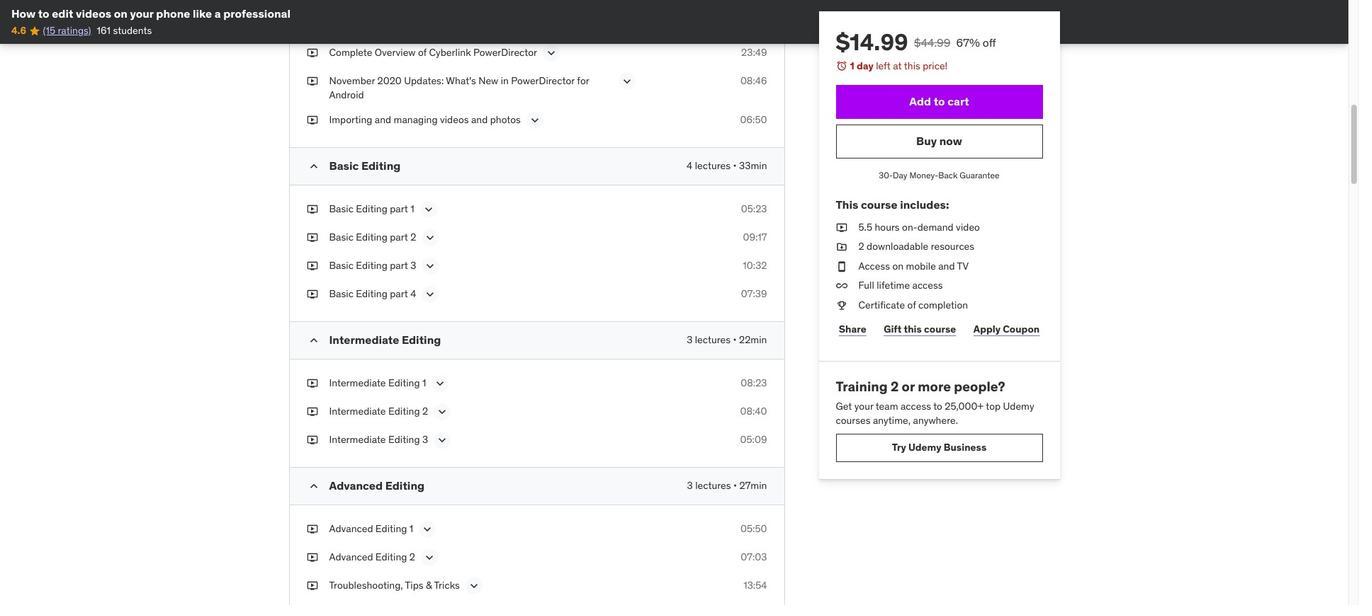 Task type: vqa. For each thing, say whether or not it's contained in the screenshot.


Task type: locate. For each thing, give the bounding box(es) containing it.
3 lectures • 27min
[[687, 480, 767, 493]]

resources
[[931, 240, 975, 253]]

1 advanced from the top
[[329, 479, 383, 494]]

professional
[[223, 6, 291, 21]]

troubleshooting, tips & tricks
[[329, 580, 460, 593]]

editing up basic editing part 2
[[356, 203, 388, 216]]

powerdirector
[[473, 46, 537, 59], [511, 75, 575, 87]]

intermediate for intermediate editing
[[329, 333, 399, 348]]

2 part from the top
[[390, 231, 408, 244]]

xsmall image for basic editing part 3
[[307, 260, 318, 274]]

back
[[938, 170, 958, 180]]

0 vertical spatial this
[[904, 60, 920, 72]]

basic editing part 4
[[329, 288, 416, 301]]

1 vertical spatial •
[[733, 334, 737, 347]]

1 horizontal spatial on
[[893, 260, 904, 273]]

lectures left 22min
[[695, 334, 731, 347]]

4 part from the top
[[390, 288, 408, 301]]

of down full lifetime access
[[907, 299, 916, 312]]

video
[[956, 221, 980, 234]]

access
[[912, 279, 943, 292], [901, 401, 931, 413]]

1 vertical spatial of
[[907, 299, 916, 312]]

intermediate down intermediate editing 2
[[329, 434, 386, 447]]

2 vertical spatial •
[[733, 480, 737, 493]]

0 vertical spatial of
[[418, 46, 427, 59]]

161
[[97, 24, 111, 37]]

2 intermediate from the top
[[329, 377, 386, 390]]

this
[[904, 60, 920, 72], [904, 323, 922, 336]]

xsmall image left basic editing part 3
[[307, 260, 318, 274]]

demand
[[918, 221, 954, 234]]

1 vertical spatial udemy
[[908, 442, 942, 454]]

xsmall image up small image
[[307, 434, 318, 448]]

3 basic from the top
[[329, 231, 354, 244]]

your up the courses
[[854, 401, 874, 413]]

advanced
[[329, 479, 383, 494], [329, 523, 373, 536], [329, 552, 373, 564]]

1 vertical spatial 4
[[410, 288, 416, 301]]

1 horizontal spatial videos
[[440, 114, 469, 126]]

0 horizontal spatial 4
[[410, 288, 416, 301]]

xsmall image left 'full'
[[836, 279, 847, 293]]

3 left 22min
[[687, 334, 693, 347]]

part down basic editing part 3
[[390, 288, 408, 301]]

2 vertical spatial advanced
[[329, 552, 373, 564]]

advanced up advanced editing 2
[[329, 523, 373, 536]]

and
[[375, 114, 391, 126], [471, 114, 488, 126], [938, 260, 955, 273]]

25,000+
[[945, 401, 984, 413]]

xsmall image left android
[[307, 75, 318, 89]]

show lecture description image for basic editing part 1
[[421, 203, 436, 217]]

4 left 33min
[[687, 160, 693, 173]]

08:40
[[740, 406, 767, 418]]

basic down importing
[[329, 159, 359, 173]]

1 vertical spatial access
[[901, 401, 931, 413]]

your up students
[[130, 6, 154, 21]]

$14.99
[[836, 28, 908, 57]]

show lecture description image for basic editing part 4
[[423, 288, 438, 302]]

access down mobile
[[912, 279, 943, 292]]

3 intermediate from the top
[[329, 406, 386, 418]]

basic down basic editing part 1
[[329, 231, 354, 244]]

lectures left 33min
[[695, 160, 731, 173]]

videos up 161 on the top left of page
[[76, 6, 111, 21]]

show lecture description image for troubleshooting, tips & tricks
[[467, 580, 481, 594]]

1 vertical spatial your
[[854, 401, 874, 413]]

basic down basic editing part 3
[[329, 288, 354, 301]]

students
[[113, 24, 152, 37]]

0 horizontal spatial course
[[861, 198, 898, 212]]

1 vertical spatial powerdirector
[[511, 75, 575, 87]]

advanced up troubleshooting,
[[329, 552, 373, 564]]

or
[[902, 378, 915, 395]]

advanced right small image
[[329, 479, 383, 494]]

editing up intermediate editing 2
[[388, 377, 420, 390]]

lectures for advanced editing
[[695, 480, 731, 493]]

show lecture description image
[[620, 75, 634, 89], [528, 114, 542, 128], [423, 288, 438, 302], [433, 377, 447, 392], [435, 406, 449, 420], [420, 523, 435, 538], [422, 552, 437, 566], [467, 580, 481, 594]]

buy now button
[[836, 124, 1043, 158]]

tv
[[957, 260, 969, 273]]

to inside button
[[934, 94, 945, 108]]

xsmall image
[[307, 114, 318, 128], [307, 203, 318, 217], [836, 221, 847, 235], [836, 240, 847, 254], [836, 260, 847, 274], [836, 299, 847, 313], [307, 406, 318, 420], [307, 523, 318, 537], [307, 552, 318, 566], [307, 580, 318, 594]]

editing up intermediate editing 3
[[388, 406, 420, 418]]

editing for basic editing part 3
[[356, 260, 388, 272]]

access down or
[[901, 401, 931, 413]]

2 this from the top
[[904, 323, 922, 336]]

part up basic editing part 2
[[390, 203, 408, 216]]

13:54
[[744, 580, 767, 593]]

• left 22min
[[733, 334, 737, 347]]

of
[[418, 46, 427, 59], [907, 299, 916, 312]]

basic up basic editing part 2
[[329, 203, 354, 216]]

advanced for advanced editing 1
[[329, 523, 373, 536]]

this right gift
[[904, 323, 922, 336]]

advanced editing
[[329, 479, 425, 494]]

3
[[410, 260, 416, 272], [687, 334, 693, 347], [422, 434, 428, 447], [687, 480, 693, 493]]

xsmall image left basic editing part 2
[[307, 231, 318, 245]]

add
[[909, 94, 931, 108]]

editing for advanced editing
[[385, 479, 425, 494]]

powerdirector right in
[[511, 75, 575, 87]]

editing up troubleshooting, tips & tricks
[[376, 552, 407, 564]]

3 • from the top
[[733, 480, 737, 493]]

show lecture description image for advanced editing 1
[[420, 523, 435, 538]]

3 advanced from the top
[[329, 552, 373, 564]]

powerdirector up in
[[473, 46, 537, 59]]

cart
[[948, 94, 969, 108]]

udemy
[[1003, 401, 1034, 413], [908, 442, 942, 454]]

importing and managing videos and photos
[[329, 114, 521, 126]]

basic editing
[[329, 159, 401, 173]]

at
[[893, 60, 902, 72]]

gift this course link
[[881, 316, 959, 344]]

0 horizontal spatial on
[[114, 6, 128, 21]]

05:23
[[741, 203, 767, 216]]

1 • from the top
[[733, 160, 737, 173]]

more
[[918, 378, 951, 395]]

cyberlink
[[429, 46, 471, 59]]

2 inside training 2 or more people? get your team access to 25,000+ top udemy courses anytime, anywhere.
[[891, 378, 899, 395]]

editing down basic editing part 3
[[356, 288, 388, 301]]

3 part from the top
[[390, 260, 408, 272]]

try udemy business link
[[836, 434, 1043, 462]]

alarm image
[[836, 60, 847, 72]]

share
[[839, 323, 866, 336]]

2 advanced from the top
[[329, 523, 373, 536]]

2 vertical spatial to
[[933, 401, 943, 413]]

1 horizontal spatial your
[[854, 401, 874, 413]]

xsmall image for intermediate editing 3
[[307, 434, 318, 448]]

editing down basic editing part 1
[[356, 231, 388, 244]]

2 small image from the top
[[307, 334, 321, 348]]

this right at
[[904, 60, 920, 72]]

intermediate down intermediate editing 1
[[329, 406, 386, 418]]

editing down intermediate editing 2
[[388, 434, 420, 447]]

anytime,
[[873, 415, 911, 427]]

1 vertical spatial to
[[934, 94, 945, 108]]

0 horizontal spatial videos
[[76, 6, 111, 21]]

videos down november 2020 updates: what's new in powerdirector for android
[[440, 114, 469, 126]]

lectures left 27min
[[695, 480, 731, 493]]

xsmall image for intermediate editing 1
[[307, 377, 318, 391]]

editing for intermediate editing
[[402, 333, 441, 348]]

07:03
[[741, 552, 767, 564]]

0 vertical spatial course
[[861, 198, 898, 212]]

4
[[687, 160, 693, 173], [410, 288, 416, 301]]

advanced editing 1
[[329, 523, 413, 536]]

editing up basic editing part 1
[[361, 159, 401, 173]]

small image for intermediate editing
[[307, 334, 321, 348]]

1 intermediate from the top
[[329, 333, 399, 348]]

5.5 hours on-demand video
[[859, 221, 980, 234]]

left
[[876, 60, 891, 72]]

2 basic from the top
[[329, 203, 354, 216]]

0 vertical spatial small image
[[307, 160, 321, 174]]

1 up basic editing part 2
[[410, 203, 414, 216]]

and right importing
[[375, 114, 391, 126]]

2 up the tips
[[409, 552, 415, 564]]

1 vertical spatial videos
[[440, 114, 469, 126]]

editing
[[361, 159, 401, 173], [356, 203, 388, 216], [356, 231, 388, 244], [356, 260, 388, 272], [356, 288, 388, 301], [402, 333, 441, 348], [388, 377, 420, 390], [388, 406, 420, 418], [388, 434, 420, 447], [385, 479, 425, 494], [376, 523, 407, 536], [376, 552, 407, 564]]

xsmall image left intermediate editing 1
[[307, 377, 318, 391]]

on down downloadable
[[893, 260, 904, 273]]

in
[[501, 75, 509, 87]]

to up "(15"
[[38, 6, 49, 21]]

and left tv
[[938, 260, 955, 273]]

add to cart
[[909, 94, 969, 108]]

training
[[836, 378, 888, 395]]

1 basic from the top
[[329, 159, 359, 173]]

2 vertical spatial lectures
[[695, 480, 731, 493]]

(15
[[43, 24, 55, 37]]

course down the 'completion'
[[924, 323, 956, 336]]

of right overview
[[418, 46, 427, 59]]

2 down 5.5
[[859, 240, 864, 253]]

basic
[[329, 159, 359, 173], [329, 203, 354, 216], [329, 231, 354, 244], [329, 260, 354, 272], [329, 288, 354, 301]]

show lecture description image
[[544, 46, 558, 60], [421, 203, 436, 217], [423, 231, 437, 246], [423, 260, 438, 274], [435, 434, 449, 448]]

editing for intermediate editing 3
[[388, 434, 420, 447]]

your inside training 2 or more people? get your team access to 25,000+ top udemy courses anytime, anywhere.
[[854, 401, 874, 413]]

udemy right try
[[908, 442, 942, 454]]

0 vertical spatial lectures
[[695, 160, 731, 173]]

to up anywhere.
[[933, 401, 943, 413]]

1 vertical spatial advanced
[[329, 523, 373, 536]]

advanced editing 2
[[329, 552, 415, 564]]

0 vertical spatial on
[[114, 6, 128, 21]]

• left 33min
[[733, 160, 737, 173]]

apply coupon button
[[971, 316, 1043, 344]]

0 horizontal spatial and
[[375, 114, 391, 126]]

0 horizontal spatial your
[[130, 6, 154, 21]]

videos
[[76, 6, 111, 21], [440, 114, 469, 126]]

to for add
[[934, 94, 945, 108]]

show lecture description image for november 2020 updates: what's new in powerdirector for android
[[620, 75, 634, 89]]

xsmall image left the basic editing part 4
[[307, 288, 318, 302]]

1 vertical spatial course
[[924, 323, 956, 336]]

and left photos on the top left
[[471, 114, 488, 126]]

for
[[577, 75, 589, 87]]

1 part from the top
[[390, 203, 408, 216]]

intermediate up intermediate editing 1
[[329, 333, 399, 348]]

xsmall image
[[307, 46, 318, 60], [307, 75, 318, 89], [307, 231, 318, 245], [307, 260, 318, 274], [836, 279, 847, 293], [307, 288, 318, 302], [307, 377, 318, 391], [307, 434, 318, 448]]

0 vertical spatial •
[[733, 160, 737, 173]]

27min
[[740, 480, 767, 493]]

part
[[390, 203, 408, 216], [390, 231, 408, 244], [390, 260, 408, 272], [390, 288, 408, 301]]

on-
[[902, 221, 918, 234]]

editing for basic editing
[[361, 159, 401, 173]]

5 basic from the top
[[329, 288, 354, 301]]

0 vertical spatial udemy
[[1003, 401, 1034, 413]]

1 small image from the top
[[307, 160, 321, 174]]

4 intermediate from the top
[[329, 434, 386, 447]]

• left 27min
[[733, 480, 737, 493]]

buy
[[916, 134, 937, 148]]

0 vertical spatial your
[[130, 6, 154, 21]]

udemy right the top
[[1003, 401, 1034, 413]]

1 right alarm icon
[[850, 60, 855, 72]]

23:49
[[741, 46, 767, 59]]

0 vertical spatial advanced
[[329, 479, 383, 494]]

to left cart
[[934, 94, 945, 108]]

3 left 27min
[[687, 480, 693, 493]]

part up basic editing part 3
[[390, 231, 408, 244]]

to inside training 2 or more people? get your team access to 25,000+ top udemy courses anytime, anywhere.
[[933, 401, 943, 413]]

4 down basic editing part 3
[[410, 288, 416, 301]]

1 vertical spatial lectures
[[695, 334, 731, 347]]

1 horizontal spatial and
[[471, 114, 488, 126]]

small image for basic editing
[[307, 160, 321, 174]]

2 left or
[[891, 378, 899, 395]]

05:50
[[741, 523, 767, 536]]

editing up intermediate editing 1
[[402, 333, 441, 348]]

edit
[[52, 6, 73, 21]]

09:17
[[743, 231, 767, 244]]

part up the basic editing part 4
[[390, 260, 408, 272]]

0 horizontal spatial udemy
[[908, 442, 942, 454]]

0 vertical spatial to
[[38, 6, 49, 21]]

complete overview of cyberlink powerdirector
[[329, 46, 537, 59]]

show lecture description image for advanced editing 2
[[422, 552, 437, 566]]

1 vertical spatial this
[[904, 323, 922, 336]]

course up hours
[[861, 198, 898, 212]]

2 • from the top
[[733, 334, 737, 347]]

1 vertical spatial small image
[[307, 334, 321, 348]]

editing down intermediate editing 3
[[385, 479, 425, 494]]

editing down basic editing part 2
[[356, 260, 388, 272]]

editing up advanced editing 2
[[376, 523, 407, 536]]

editing for intermediate editing 2
[[388, 406, 420, 418]]

1 horizontal spatial udemy
[[1003, 401, 1034, 413]]

xsmall image for basic editing part 4
[[307, 288, 318, 302]]

30-day money-back guarantee
[[879, 170, 1000, 180]]

on up 161 students
[[114, 6, 128, 21]]

courses
[[836, 415, 871, 427]]

small image
[[307, 160, 321, 174], [307, 334, 321, 348]]

intermediate up intermediate editing 2
[[329, 377, 386, 390]]

4.6
[[11, 24, 26, 37]]

1
[[850, 60, 855, 72], [410, 203, 414, 216], [422, 377, 426, 390], [409, 523, 413, 536]]

30-
[[879, 170, 893, 180]]

10:32
[[743, 260, 767, 272]]

xsmall image left complete
[[307, 46, 318, 60]]

0 vertical spatial 4
[[687, 160, 693, 173]]

4 basic from the top
[[329, 260, 354, 272]]

0 vertical spatial videos
[[76, 6, 111, 21]]

1 horizontal spatial of
[[907, 299, 916, 312]]

small image
[[307, 480, 321, 494]]

1 horizontal spatial 4
[[687, 160, 693, 173]]

basic down basic editing part 2
[[329, 260, 354, 272]]

1 up advanced editing 2
[[409, 523, 413, 536]]



Task type: describe. For each thing, give the bounding box(es) containing it.
xsmall image for november 2020 updates: what's new in powerdirector for android
[[307, 75, 318, 89]]

2 up intermediate editing 3
[[422, 406, 428, 418]]

3 lectures • 22min
[[687, 334, 767, 347]]

gift this course
[[884, 323, 956, 336]]

1 this from the top
[[904, 60, 920, 72]]

basic for basic editing part 2
[[329, 231, 354, 244]]

apply coupon
[[974, 323, 1040, 336]]

videos for on
[[76, 6, 111, 21]]

3 up the basic editing part 4
[[410, 260, 416, 272]]

2 horizontal spatial and
[[938, 260, 955, 273]]

udemy inside training 2 or more people? get your team access to 25,000+ top udemy courses anytime, anywhere.
[[1003, 401, 1034, 413]]

how to edit videos on your phone like a professional
[[11, 6, 291, 21]]

updates:
[[404, 75, 444, 87]]

show lecture description image for basic editing part 3
[[423, 260, 438, 274]]

access
[[859, 260, 890, 273]]

• for intermediate editing
[[733, 334, 737, 347]]

importing
[[329, 114, 372, 126]]

part for 3
[[390, 260, 408, 272]]

buy now
[[916, 134, 962, 148]]

certificate of completion
[[859, 299, 968, 312]]

mobile
[[906, 260, 936, 273]]

hours
[[875, 221, 900, 234]]

intermediate for intermediate editing 2
[[329, 406, 386, 418]]

managing
[[394, 114, 438, 126]]

• for basic editing
[[733, 160, 737, 173]]

$44.99
[[914, 35, 951, 50]]

this
[[836, 198, 858, 212]]

part for 1
[[390, 203, 408, 216]]

guarantee
[[960, 170, 1000, 180]]

0 horizontal spatial of
[[418, 46, 427, 59]]

troubleshooting,
[[329, 580, 403, 593]]

november
[[329, 75, 375, 87]]

full
[[859, 279, 874, 292]]

includes:
[[900, 198, 949, 212]]

this course includes:
[[836, 198, 949, 212]]

lifetime
[[877, 279, 910, 292]]

full lifetime access
[[859, 279, 943, 292]]

1 horizontal spatial course
[[924, 323, 956, 336]]

intermediate for intermediate editing 3
[[329, 434, 386, 447]]

0 vertical spatial access
[[912, 279, 943, 292]]

basic editing part 1
[[329, 203, 414, 216]]

gift
[[884, 323, 902, 336]]

android
[[329, 89, 364, 101]]

intermediate editing
[[329, 333, 441, 348]]

intermediate for intermediate editing 1
[[329, 377, 386, 390]]

tips
[[405, 580, 424, 593]]

lectures for intermediate editing
[[695, 334, 731, 347]]

08:23
[[741, 377, 767, 390]]

2020
[[377, 75, 402, 87]]

intermediate editing 3
[[329, 434, 428, 447]]

get
[[836, 401, 852, 413]]

a
[[215, 6, 221, 21]]

show lecture description image for complete overview of cyberlink powerdirector
[[544, 46, 558, 60]]

xsmall image for basic editing part 2
[[307, 231, 318, 245]]

show lecture description image for intermediate editing 1
[[433, 377, 447, 392]]

off
[[983, 35, 996, 50]]

editing for basic editing part 2
[[356, 231, 388, 244]]

basic for basic editing part 3
[[329, 260, 354, 272]]

how
[[11, 6, 36, 21]]

&
[[426, 580, 432, 593]]

basic for basic editing
[[329, 159, 359, 173]]

33min
[[739, 160, 767, 173]]

access on mobile and tv
[[859, 260, 969, 273]]

day
[[893, 170, 908, 180]]

november 2020 updates: what's new in powerdirector for android
[[329, 75, 589, 101]]

1 up intermediate editing 2
[[422, 377, 426, 390]]

complete
[[329, 46, 372, 59]]

people?
[[954, 378, 1005, 395]]

like
[[193, 6, 212, 21]]

certificate
[[859, 299, 905, 312]]

apply
[[974, 323, 1001, 336]]

22min
[[739, 334, 767, 347]]

to for how
[[38, 6, 49, 21]]

basic for basic editing part 1
[[329, 203, 354, 216]]

06:50
[[740, 114, 767, 126]]

0 vertical spatial powerdirector
[[473, 46, 537, 59]]

advanced for advanced editing
[[329, 479, 383, 494]]

money-
[[910, 170, 938, 180]]

xsmall image for complete overview of cyberlink powerdirector
[[307, 46, 318, 60]]

share button
[[836, 316, 870, 344]]

editing for intermediate editing 1
[[388, 377, 420, 390]]

part for 4
[[390, 288, 408, 301]]

training 2 or more people? get your team access to 25,000+ top udemy courses anytime, anywhere.
[[836, 378, 1034, 427]]

downloadable
[[867, 240, 929, 253]]

show lecture description image for intermediate editing 3
[[435, 434, 449, 448]]

intermediate editing 1
[[329, 377, 426, 390]]

(15 ratings)
[[43, 24, 91, 37]]

show lecture description image for intermediate editing 2
[[435, 406, 449, 420]]

editing for basic editing part 4
[[356, 288, 388, 301]]

• for advanced editing
[[733, 480, 737, 493]]

phone
[[156, 6, 190, 21]]

videos for and
[[440, 114, 469, 126]]

what's
[[446, 75, 476, 87]]

photos
[[490, 114, 521, 126]]

07:39
[[741, 288, 767, 301]]

2 up basic editing part 3
[[410, 231, 416, 244]]

3 down intermediate editing 2
[[422, 434, 428, 447]]

1 vertical spatial on
[[893, 260, 904, 273]]

anywhere.
[[913, 415, 958, 427]]

show lecture description image for importing and managing videos and photos
[[528, 114, 542, 128]]

editing for basic editing part 1
[[356, 203, 388, 216]]

powerdirector inside november 2020 updates: what's new in powerdirector for android
[[511, 75, 575, 87]]

coupon
[[1003, 323, 1040, 336]]

basic editing part 2
[[329, 231, 416, 244]]

access inside training 2 or more people? get your team access to 25,000+ top udemy courses anytime, anywhere.
[[901, 401, 931, 413]]

lectures for basic editing
[[695, 160, 731, 173]]

editing for advanced editing 2
[[376, 552, 407, 564]]

08:46
[[740, 75, 767, 87]]

business
[[944, 442, 987, 454]]

overview
[[375, 46, 416, 59]]

editing for advanced editing 1
[[376, 523, 407, 536]]

tricks
[[434, 580, 460, 593]]

advanced for advanced editing 2
[[329, 552, 373, 564]]

part for 2
[[390, 231, 408, 244]]

2 downloadable resources
[[859, 240, 975, 253]]

4 lectures • 33min
[[687, 160, 767, 173]]

basic for basic editing part 4
[[329, 288, 354, 301]]

top
[[986, 401, 1001, 413]]

show lecture description image for basic editing part 2
[[423, 231, 437, 246]]



